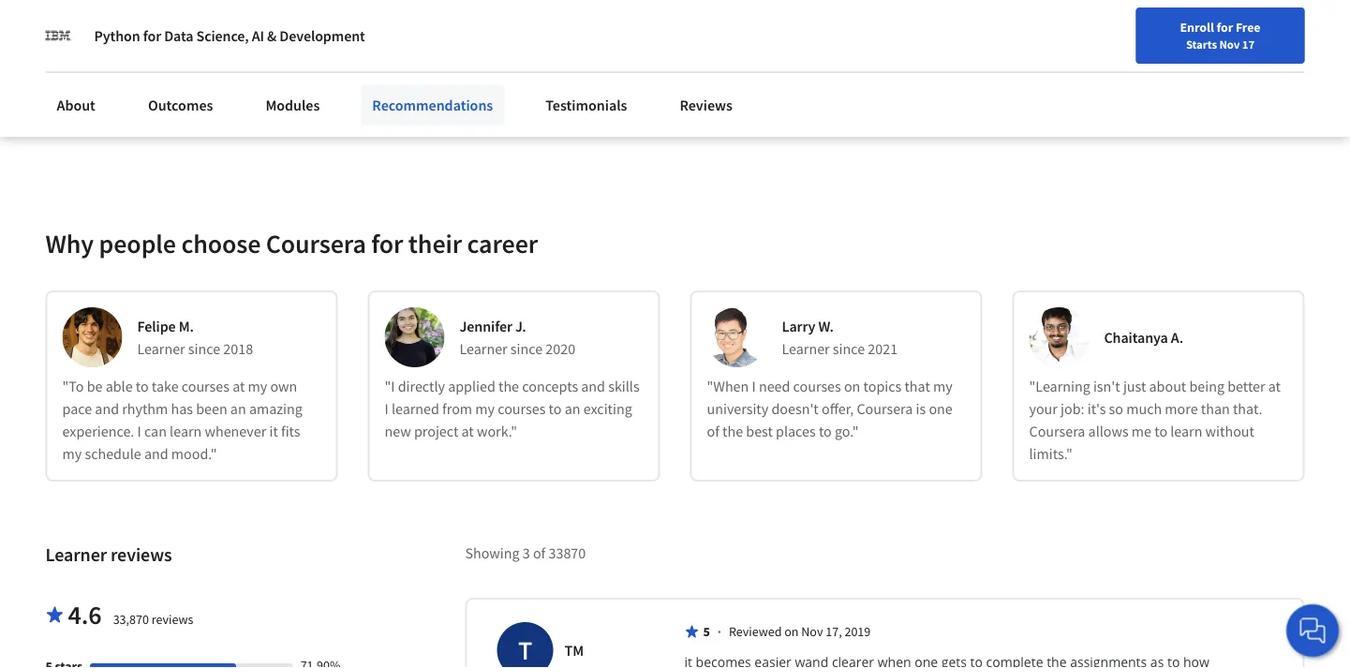 Task type: locate. For each thing, give the bounding box(es) containing it.
i left can
[[137, 422, 141, 441]]

ibm image
[[45, 23, 72, 49]]

is
[[916, 400, 926, 419]]

i down "i
[[385, 400, 389, 419]]

and up exciting
[[582, 377, 606, 396]]

w.
[[819, 317, 834, 336]]

learner down larry
[[782, 340, 830, 359]]

can
[[144, 422, 167, 441]]

since inside felipe m. learner since 2018
[[188, 340, 220, 359]]

1 horizontal spatial for
[[371, 228, 403, 261]]

learner for felipe
[[137, 340, 185, 359]]

i inside "to be able to take courses at my own pace and rhythm has been an amazing experience. i can learn whenever it fits my schedule and mood."
[[137, 422, 141, 441]]

courses inside "i directly applied the concepts and skills i learned from my courses to an exciting new project at work."
[[498, 400, 546, 419]]

2 vertical spatial i
[[137, 422, 141, 441]]

for for python
[[143, 26, 161, 45]]

my up the "work.""
[[476, 400, 495, 419]]

learner down felipe
[[137, 340, 185, 359]]

since down w.
[[833, 340, 865, 359]]

career
[[467, 228, 538, 261]]

at right 'better'
[[1269, 377, 1282, 396]]

2 learn from the left
[[1171, 422, 1203, 441]]

modules
[[266, 96, 320, 114]]

0 horizontal spatial on
[[785, 624, 799, 641]]

enroll for free starts nov 17
[[1181, 19, 1261, 52]]

why
[[45, 228, 94, 261]]

0 horizontal spatial coursera
[[266, 228, 366, 261]]

places
[[776, 422, 816, 441]]

2 since from the left
[[511, 340, 543, 359]]

0 vertical spatial and
[[582, 377, 606, 396]]

since
[[188, 340, 220, 359], [511, 340, 543, 359], [833, 340, 865, 359]]

i
[[752, 377, 756, 396], [385, 400, 389, 419], [137, 422, 141, 441]]

without
[[1206, 422, 1255, 441]]

1 horizontal spatial the
[[723, 422, 744, 441]]

mood."
[[171, 445, 217, 464]]

to left 'go."'
[[819, 422, 832, 441]]

0 vertical spatial the
[[499, 377, 519, 396]]

2 course from the left
[[383, 58, 421, 75]]

fits
[[281, 422, 301, 441]]

2019
[[845, 624, 871, 641]]

an
[[231, 400, 246, 419], [565, 400, 581, 419]]

since down j.
[[511, 340, 543, 359]]

0 horizontal spatial learn
[[170, 422, 202, 441]]

learn for more
[[1171, 422, 1203, 441]]

0 vertical spatial on
[[845, 377, 861, 396]]

to inside "i directly applied the concepts and skills i learned from my courses to an exciting new project at work."
[[549, 400, 562, 419]]

amazing
[[249, 400, 303, 419]]

1 horizontal spatial at
[[462, 422, 474, 441]]

2021
[[868, 340, 898, 359]]

my inside "when i need courses on topics that my university doesn't offer, coursera is one of the best places to go."
[[934, 377, 953, 396]]

4.6
[[68, 599, 102, 632]]

at inside "to be able to take courses at my own pace and rhythm has been an amazing experience. i can learn whenever it fits my schedule and mood."
[[233, 377, 245, 396]]

at down from
[[462, 422, 474, 441]]

at inside "learning isn't just about being better at your job: it's so much more than that. coursera allows me to learn without limits."
[[1269, 377, 1282, 396]]

reviews up 33,870
[[111, 544, 172, 567]]

learner inside jennifer j. learner since 2020
[[460, 340, 508, 359]]

for left 'their'
[[371, 228, 403, 261]]

since for w.
[[833, 340, 865, 359]]

pace
[[62, 400, 92, 419]]

0 vertical spatial reviews
[[111, 544, 172, 567]]

go."
[[835, 422, 859, 441]]

the down university
[[723, 422, 744, 441]]

at down 2018
[[233, 377, 245, 396]]

1 vertical spatial coursera
[[857, 400, 913, 419]]

0 vertical spatial of
[[707, 422, 720, 441]]

learner down jennifer
[[460, 340, 508, 359]]

choose
[[181, 228, 261, 261]]

of down university
[[707, 422, 720, 441]]

the right applied
[[499, 377, 519, 396]]

with
[[178, 14, 206, 32]]

for left free
[[1217, 19, 1234, 36]]

0 horizontal spatial of
[[533, 544, 546, 563]]

1 vertical spatial on
[[785, 624, 799, 641]]

of
[[707, 422, 720, 441], [533, 544, 546, 563]]

tm
[[565, 642, 584, 661]]

since for j.
[[511, 340, 543, 359]]

0 horizontal spatial an
[[231, 400, 246, 419]]

1 vertical spatial i
[[385, 400, 389, 419]]

course up recommendations
[[383, 58, 421, 75]]

2 horizontal spatial i
[[752, 377, 756, 396]]

2 vertical spatial coursera
[[1030, 422, 1086, 441]]

0 vertical spatial nov
[[1220, 37, 1241, 52]]

courses
[[182, 377, 230, 396], [794, 377, 842, 396], [498, 400, 546, 419]]

2 horizontal spatial for
[[1217, 19, 1234, 36]]

for inside enroll for free starts nov 17
[[1217, 19, 1234, 36]]

limits."
[[1030, 445, 1073, 464]]

learner inside larry w. learner since 2021
[[782, 340, 830, 359]]

2 horizontal spatial and
[[582, 377, 606, 396]]

about link
[[45, 84, 107, 126]]

3
[[523, 544, 530, 563]]

1 since from the left
[[188, 340, 220, 359]]

concepts
[[522, 377, 579, 396]]

1 horizontal spatial on
[[845, 377, 861, 396]]

coursera
[[266, 228, 366, 261], [857, 400, 913, 419], [1030, 422, 1086, 441]]

0 vertical spatial coursera
[[266, 228, 366, 261]]

fewer
[[95, 112, 127, 129]]

for left data
[[143, 26, 161, 45]]

python right with
[[209, 14, 255, 32]]

"i
[[385, 377, 395, 396]]

the
[[499, 377, 519, 396], [723, 422, 744, 441]]

1 vertical spatial of
[[533, 544, 546, 563]]

new
[[385, 422, 411, 441]]

2 horizontal spatial courses
[[794, 377, 842, 396]]

5
[[704, 624, 710, 641]]

since inside jennifer j. learner since 2020
[[511, 340, 543, 359]]

learn for has
[[170, 422, 202, 441]]

and down can
[[144, 445, 168, 464]]

1 course from the left
[[62, 58, 101, 75]]

0 vertical spatial i
[[752, 377, 756, 396]]

that.
[[1234, 400, 1263, 419]]

nov left 17,
[[802, 624, 824, 641]]

i left 'need'
[[752, 377, 756, 396]]

learner
[[137, 340, 185, 359], [460, 340, 508, 359], [782, 340, 830, 359], [45, 544, 107, 567]]

schedule
[[85, 445, 141, 464]]

courses inside "when i need courses on topics that my university doesn't offer, coursera is one of the best places to go."
[[794, 377, 842, 396]]

python
[[209, 14, 255, 32], [94, 26, 140, 45]]

python for data science, ai & development
[[94, 26, 365, 45]]

since inside larry w. learner since 2021
[[833, 340, 865, 359]]

isn't
[[1094, 377, 1121, 396]]

courses up the "work.""
[[498, 400, 546, 419]]

2 horizontal spatial since
[[833, 340, 865, 359]]

about
[[1150, 377, 1187, 396]]

skills
[[609, 377, 640, 396]]

a.
[[1172, 329, 1184, 347]]

reviewed
[[729, 624, 782, 641]]

collection element
[[34, 0, 1317, 167]]

None search field
[[267, 12, 577, 49]]

0 horizontal spatial course
[[62, 58, 101, 75]]

an up whenever
[[231, 400, 246, 419]]

my up one
[[934, 377, 953, 396]]

0 horizontal spatial i
[[137, 422, 141, 441]]

felipe m. learner since 2018
[[137, 317, 253, 359]]

free
[[1236, 19, 1261, 36]]

courses up been
[[182, 377, 230, 396]]

1 learn from the left
[[170, 422, 202, 441]]

2 horizontal spatial coursera
[[1030, 422, 1086, 441]]

learn
[[170, 422, 202, 441], [1171, 422, 1203, 441]]

1 horizontal spatial of
[[707, 422, 720, 441]]

learn down has
[[170, 422, 202, 441]]

modules link
[[254, 84, 331, 126]]

outcomes link
[[137, 84, 224, 126]]

33,870 reviews
[[113, 612, 193, 629]]

learn down more
[[1171, 422, 1203, 441]]

show
[[60, 112, 92, 129]]

i inside "when i need courses on topics that my university doesn't offer, coursera is one of the best places to go."
[[752, 377, 756, 396]]

reviews
[[111, 544, 172, 567], [152, 612, 193, 629]]

course down "coursera" image
[[62, 58, 101, 75]]

i inside "i directly applied the concepts and skills i learned from my courses to an exciting new project at work."
[[385, 400, 389, 419]]

learn inside "learning isn't just about being better at your job: it's so much more than that. coursera allows me to learn without limits."
[[1171, 422, 1203, 441]]

since down m.
[[188, 340, 220, 359]]

1 vertical spatial nov
[[802, 624, 824, 641]]

0 horizontal spatial the
[[499, 377, 519, 396]]

1 horizontal spatial i
[[385, 400, 389, 419]]

1 horizontal spatial learn
[[1171, 422, 1203, 441]]

0 horizontal spatial at
[[233, 377, 245, 396]]

been
[[196, 400, 228, 419]]

17,
[[826, 624, 842, 641]]

1 horizontal spatial python
[[209, 14, 255, 32]]

at for courses
[[233, 377, 245, 396]]

1 horizontal spatial courses
[[498, 400, 546, 419]]

coursera image
[[23, 15, 142, 45]]

python right ibm "image"
[[94, 26, 140, 45]]

1 vertical spatial the
[[723, 422, 744, 441]]

1 horizontal spatial an
[[565, 400, 581, 419]]

me
[[1132, 422, 1152, 441]]

2 an from the left
[[565, 400, 581, 419]]

my down experience. at the bottom of page
[[62, 445, 82, 464]]

on up offer,
[[845, 377, 861, 396]]

to up rhythm
[[136, 377, 149, 396]]

"learning isn't just about being better at your job: it's so much more than that. coursera allows me to learn without limits."
[[1030, 377, 1282, 464]]

to right me
[[1155, 422, 1168, 441]]

that
[[905, 377, 931, 396]]

2 horizontal spatial at
[[1269, 377, 1282, 396]]

on right reviewed
[[785, 624, 799, 641]]

of right 3
[[533, 544, 546, 563]]

to down concepts
[[549, 400, 562, 419]]

2 vertical spatial and
[[144, 445, 168, 464]]

reviews
[[680, 96, 733, 114]]

1 horizontal spatial since
[[511, 340, 543, 359]]

courses up offer,
[[794, 377, 842, 396]]

3 since from the left
[[833, 340, 865, 359]]

an down concepts
[[565, 400, 581, 419]]

1 horizontal spatial coursera
[[857, 400, 913, 419]]

menu item
[[958, 19, 1078, 80]]

larry
[[782, 317, 816, 336]]

reviews right 33,870
[[152, 612, 193, 629]]

33,870
[[113, 612, 149, 629]]

0 horizontal spatial for
[[143, 26, 161, 45]]

starts
[[1187, 37, 1218, 52]]

show fewer button
[[45, 104, 142, 137]]

coursera inside "when i need courses on topics that my university doesn't offer, coursera is one of the best places to go."
[[857, 400, 913, 419]]

need
[[759, 377, 791, 396]]

to
[[136, 377, 149, 396], [549, 400, 562, 419], [819, 422, 832, 441], [1155, 422, 1168, 441]]

1 vertical spatial reviews
[[152, 612, 193, 629]]

topics
[[864, 377, 902, 396]]

0 horizontal spatial and
[[95, 400, 119, 419]]

1 horizontal spatial nov
[[1220, 37, 1241, 52]]

1 vertical spatial and
[[95, 400, 119, 419]]

"when i need courses on topics that my university doesn't offer, coursera is one of the best places to go."
[[707, 377, 953, 441]]

at
[[233, 377, 245, 396], [1269, 377, 1282, 396], [462, 422, 474, 441]]

1 an from the left
[[231, 400, 246, 419]]

learn inside "to be able to take courses at my own pace and rhythm has been an amazing experience. i can learn whenever it fits my schedule and mood."
[[170, 422, 202, 441]]

learner inside felipe m. learner since 2018
[[137, 340, 185, 359]]

1 horizontal spatial course
[[383, 58, 421, 75]]

and up experience. at the bottom of page
[[95, 400, 119, 419]]

0 horizontal spatial courses
[[182, 377, 230, 396]]

university
[[707, 400, 769, 419]]

0 horizontal spatial since
[[188, 340, 220, 359]]

nov left 17
[[1220, 37, 1241, 52]]

an inside "to be able to take courses at my own pace and rhythm has been an amazing experience. i can learn whenever it fits my schedule and mood."
[[231, 400, 246, 419]]



Task type: vqa. For each thing, say whether or not it's contained in the screenshot.
much
yes



Task type: describe. For each thing, give the bounding box(es) containing it.
0 horizontal spatial python
[[94, 26, 140, 45]]

doesn't
[[772, 400, 819, 419]]

reviewed on nov 17, 2019
[[729, 624, 871, 641]]

at for better
[[1269, 377, 1282, 396]]

since for m.
[[188, 340, 220, 359]]

more
[[1166, 400, 1199, 419]]

0 horizontal spatial nov
[[802, 624, 824, 641]]

of inside "when i need courses on topics that my university doesn't offer, coursera is one of the best places to go."
[[707, 422, 720, 441]]

directly
[[398, 377, 445, 396]]

project
[[414, 422, 459, 441]]

experience.
[[62, 422, 134, 441]]

chat with us image
[[1298, 616, 1328, 646]]

data
[[164, 26, 194, 45]]

development
[[280, 26, 365, 45]]

2018
[[223, 340, 253, 359]]

"to
[[62, 377, 84, 396]]

testimonials link
[[535, 84, 639, 126]]

at inside "i directly applied the concepts and skills i learned from my courses to an exciting new project at work."
[[462, 422, 474, 441]]

my inside "i directly applied the concepts and skills i learned from my courses to an exciting new project at work."
[[476, 400, 495, 419]]

applied
[[448, 377, 496, 396]]

work."
[[477, 422, 518, 441]]

own
[[270, 377, 298, 396]]

1 horizontal spatial and
[[144, 445, 168, 464]]

recommendations
[[373, 96, 493, 114]]

an inside "i directly applied the concepts and skills i learned from my courses to an exciting new project at work."
[[565, 400, 581, 419]]

rhythm
[[122, 400, 168, 419]]

machine learning with python
[[62, 14, 255, 32]]

testimonials
[[546, 96, 628, 114]]

from
[[443, 400, 473, 419]]

whenever
[[205, 422, 266, 441]]

better
[[1228, 377, 1266, 396]]

learning
[[119, 14, 175, 32]]

&
[[267, 26, 277, 45]]

for for enroll
[[1217, 19, 1234, 36]]

than
[[1202, 400, 1231, 419]]

it
[[269, 422, 278, 441]]

to inside "to be able to take courses at my own pace and rhythm has been an amazing experience. i can learn whenever it fits my schedule and mood."
[[136, 377, 149, 396]]

"learning
[[1030, 377, 1091, 396]]

just
[[1124, 377, 1147, 396]]

my left own
[[248, 377, 267, 396]]

machine learning with python link
[[62, 12, 327, 34]]

ai
[[252, 26, 264, 45]]

offer,
[[822, 400, 854, 419]]

outcomes
[[148, 96, 213, 114]]

coursera inside "learning isn't just about being better at your job: it's so much more than that. coursera allows me to learn without limits."
[[1030, 422, 1086, 441]]

be
[[87, 377, 103, 396]]

"i directly applied the concepts and skills i learned from my courses to an exciting new project at work."
[[385, 377, 640, 441]]

"to be able to take courses at my own pace and rhythm has been an amazing experience. i can learn whenever it fits my schedule and mood."
[[62, 377, 303, 464]]

on inside "when i need courses on topics that my university doesn't offer, coursera is one of the best places to go."
[[845, 377, 861, 396]]

the inside "i directly applied the concepts and skills i learned from my courses to an exciting new project at work."
[[499, 377, 519, 396]]

chaitanya a.
[[1105, 329, 1184, 347]]

chaitanya
[[1105, 329, 1169, 347]]

j.
[[516, 317, 527, 336]]

recommendations link
[[361, 84, 505, 126]]

enroll
[[1181, 19, 1215, 36]]

jennifer
[[460, 317, 513, 336]]

people
[[99, 228, 176, 261]]

about
[[57, 96, 96, 114]]

showing 3 of 33870
[[465, 544, 586, 563]]

learner for jennifer
[[460, 340, 508, 359]]

courses inside "to be able to take courses at my own pace and rhythm has been an amazing experience. i can learn whenever it fits my schedule and mood."
[[182, 377, 230, 396]]

33870
[[549, 544, 586, 563]]

exciting
[[584, 400, 633, 419]]

best
[[747, 422, 773, 441]]

it's
[[1088, 400, 1107, 419]]

why people choose coursera for their career
[[45, 228, 538, 261]]

learned
[[392, 400, 440, 419]]

"when
[[707, 377, 749, 396]]

take
[[152, 377, 179, 396]]

nov inside enroll for free starts nov 17
[[1220, 37, 1241, 52]]

2020
[[546, 340, 576, 359]]

show fewer
[[60, 112, 127, 129]]

python inside collection element
[[209, 14, 255, 32]]

machine
[[62, 14, 116, 32]]

learner up 4.6 at the bottom of page
[[45, 544, 107, 567]]

to inside "when i need courses on topics that my university doesn't offer, coursera is one of the best places to go."
[[819, 422, 832, 441]]

larry w. learner since 2021
[[782, 317, 898, 359]]

reviews link
[[669, 84, 744, 126]]

17
[[1243, 37, 1255, 52]]

to inside "learning isn't just about being better at your job: it's so much more than that. coursera allows me to learn without limits."
[[1155, 422, 1168, 441]]

the inside "when i need courses on topics that my university doesn't offer, coursera is one of the best places to go."
[[723, 422, 744, 441]]

and inside "i directly applied the concepts and skills i learned from my courses to an exciting new project at work."
[[582, 377, 606, 396]]

reviews for 33,870 reviews
[[152, 612, 193, 629]]

showing
[[465, 544, 520, 563]]

much
[[1127, 400, 1163, 419]]

one
[[929, 400, 953, 419]]

so
[[1110, 400, 1124, 419]]

t
[[518, 635, 533, 668]]

learner for larry
[[782, 340, 830, 359]]

reviews for learner reviews
[[111, 544, 172, 567]]

has
[[171, 400, 193, 419]]

your
[[1030, 400, 1058, 419]]



